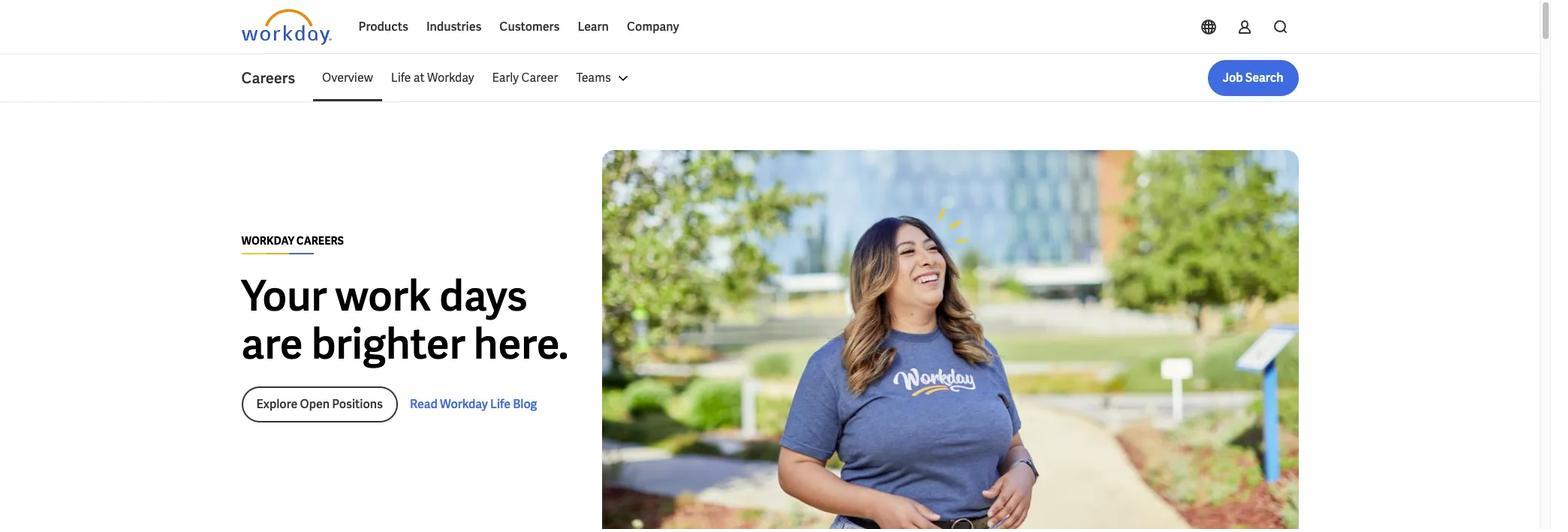 Task type: describe. For each thing, give the bounding box(es) containing it.
0 horizontal spatial careers
[[241, 68, 295, 88]]

work
[[335, 269, 431, 324]]

2 vertical spatial workday
[[440, 397, 488, 412]]

customers
[[500, 19, 560, 35]]

life inside menu
[[391, 70, 411, 86]]

products button
[[349, 9, 417, 45]]

overview
[[322, 70, 373, 86]]

industries button
[[417, 9, 491, 45]]

at
[[414, 70, 425, 86]]

life at workday
[[391, 70, 474, 86]]

life at workday link
[[382, 60, 483, 96]]

job search link
[[1208, 60, 1298, 96]]

1 vertical spatial careers
[[296, 234, 344, 248]]

your
[[241, 269, 327, 324]]

explore
[[256, 397, 298, 412]]

image of a workmate wearing a workday branded shirt. image
[[602, 150, 1298, 529]]

career
[[521, 70, 558, 86]]

go to the homepage image
[[241, 9, 331, 45]]

open
[[300, 397, 330, 412]]

overview link
[[313, 60, 382, 96]]

brighter
[[311, 317, 465, 372]]

here.
[[474, 317, 569, 372]]

job search
[[1223, 70, 1283, 86]]

products
[[358, 19, 408, 35]]

workday careers
[[241, 234, 344, 248]]



Task type: vqa. For each thing, say whether or not it's contained in the screenshot.
the Explore Open Positions at the bottom
yes



Task type: locate. For each thing, give the bounding box(es) containing it.
early career
[[492, 70, 558, 86]]

0 horizontal spatial life
[[391, 70, 411, 86]]

menu containing overview
[[313, 60, 641, 96]]

customers button
[[491, 9, 569, 45]]

teams
[[576, 70, 611, 86]]

menu
[[313, 60, 641, 96]]

careers up your
[[296, 234, 344, 248]]

1 horizontal spatial life
[[490, 397, 511, 412]]

company
[[627, 19, 679, 35]]

0 vertical spatial life
[[391, 70, 411, 86]]

early
[[492, 70, 519, 86]]

life
[[391, 70, 411, 86], [490, 397, 511, 412]]

1 vertical spatial workday
[[241, 234, 294, 248]]

workday right at
[[427, 70, 474, 86]]

early career link
[[483, 60, 567, 96]]

workday inside menu
[[427, 70, 474, 86]]

job
[[1223, 70, 1243, 86]]

workday up your
[[241, 234, 294, 248]]

1 vertical spatial life
[[490, 397, 511, 412]]

teams button
[[567, 60, 641, 96]]

workday
[[427, 70, 474, 86], [241, 234, 294, 248], [440, 397, 488, 412]]

company button
[[618, 9, 688, 45]]

careers
[[241, 68, 295, 88], [296, 234, 344, 248]]

blog
[[513, 397, 537, 412]]

your work days are brighter here.
[[241, 269, 569, 372]]

days
[[439, 269, 528, 324]]

read
[[410, 397, 438, 412]]

life left blog
[[490, 397, 511, 412]]

list containing overview
[[313, 60, 1298, 96]]

0 vertical spatial careers
[[241, 68, 295, 88]]

workday right read
[[440, 397, 488, 412]]

explore open positions link
[[241, 387, 398, 423]]

read workday life blog link
[[410, 396, 537, 414]]

explore open positions
[[256, 397, 383, 412]]

search
[[1245, 70, 1283, 86]]

careers down the 'go to the homepage' image
[[241, 68, 295, 88]]

1 horizontal spatial careers
[[296, 234, 344, 248]]

are
[[241, 317, 303, 372]]

list
[[313, 60, 1298, 96]]

industries
[[426, 19, 482, 35]]

0 vertical spatial workday
[[427, 70, 474, 86]]

careers link
[[241, 68, 313, 89]]

life left at
[[391, 70, 411, 86]]

positions
[[332, 397, 383, 412]]

read workday life blog
[[410, 397, 537, 412]]

learn button
[[569, 9, 618, 45]]

learn
[[578, 19, 609, 35]]



